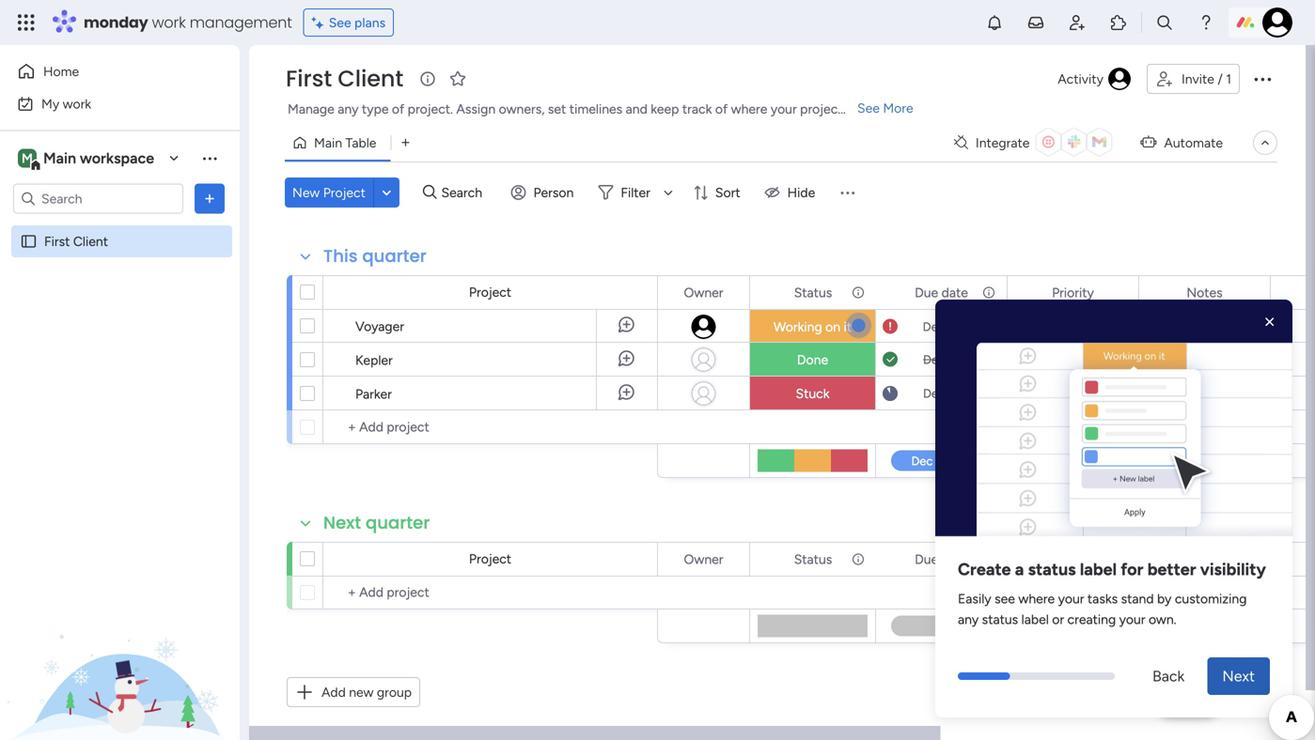 Task type: vqa. For each thing, say whether or not it's contained in the screenshot.
the bottom + Add project "text field"
no



Task type: locate. For each thing, give the bounding box(es) containing it.
0 vertical spatial status
[[794, 285, 832, 301]]

client down search in workspace field
[[73, 234, 108, 250]]

see
[[329, 15, 351, 31], [857, 100, 880, 116]]

activity button
[[1050, 64, 1139, 94]]

label left or
[[1022, 612, 1049, 628]]

0 horizontal spatial of
[[392, 101, 404, 117]]

main left table
[[314, 135, 342, 151]]

where up or
[[1019, 591, 1055, 607]]

2 date from the top
[[942, 552, 968, 568]]

quarter inside this quarter field
[[362, 244, 427, 268]]

owner for 2nd owner field from the top of the page
[[684, 552, 724, 568]]

work for monday
[[152, 12, 186, 33]]

1 horizontal spatial your
[[1058, 591, 1085, 607]]

Status field
[[789, 283, 837, 303], [789, 550, 837, 570]]

1 vertical spatial due date
[[915, 552, 968, 568]]

notes field up meeting notes
[[1182, 283, 1228, 303]]

arrow down image
[[657, 181, 680, 204]]

0 vertical spatial status field
[[789, 283, 837, 303]]

stands.
[[846, 101, 888, 117]]

progress bar
[[958, 673, 1010, 681]]

0 vertical spatial owner field
[[679, 283, 728, 303]]

work inside "my work" button
[[63, 96, 91, 112]]

workspace
[[80, 149, 154, 167]]

1 priority field from the top
[[1048, 283, 1099, 303]]

notes up meeting notes
[[1187, 285, 1223, 301]]

first client right public board 'icon'
[[44, 234, 108, 250]]

Next quarter field
[[319, 511, 435, 536]]

1 horizontal spatial any
[[958, 612, 979, 628]]

1 vertical spatial client
[[73, 234, 108, 250]]

2 + add project text field from the top
[[333, 582, 649, 605]]

work right my
[[63, 96, 91, 112]]

dec
[[923, 320, 945, 335], [923, 353, 945, 368], [923, 386, 945, 401]]

on
[[826, 319, 841, 335]]

dec for dec 14
[[923, 320, 945, 335]]

voyager
[[355, 319, 404, 335]]

1 vertical spatial date
[[942, 552, 968, 568]]

0 horizontal spatial any
[[338, 101, 359, 117]]

0 horizontal spatial first client
[[44, 234, 108, 250]]

1 vertical spatial label
[[1022, 612, 1049, 628]]

due for second the due date field from the top of the page
[[915, 552, 939, 568]]

0 horizontal spatial lottie animation element
[[0, 551, 240, 741]]

kepler
[[355, 353, 393, 369]]

options image
[[723, 277, 736, 309], [850, 277, 863, 309], [981, 277, 994, 309], [850, 544, 863, 576]]

due date up dec 14
[[915, 285, 968, 301]]

due date field up easily
[[910, 550, 973, 570]]

0 horizontal spatial lottie animation image
[[0, 551, 240, 741]]

see left plans
[[329, 15, 351, 31]]

0 vertical spatial where
[[731, 101, 768, 117]]

quarter
[[362, 244, 427, 268], [366, 511, 430, 535]]

0 horizontal spatial work
[[63, 96, 91, 112]]

1 horizontal spatial next
[[1223, 668, 1255, 686]]

1 vertical spatial where
[[1019, 591, 1055, 607]]

label up tasks
[[1080, 560, 1117, 580]]

first up manage
[[286, 63, 332, 94]]

autopilot image
[[1141, 130, 1157, 154]]

1 horizontal spatial first
[[286, 63, 332, 94]]

your down 'stand'
[[1119, 612, 1146, 628]]

0 vertical spatial first
[[286, 63, 332, 94]]

1 vertical spatial notes
[[1187, 552, 1223, 568]]

1 horizontal spatial work
[[152, 12, 186, 33]]

0 horizontal spatial label
[[1022, 612, 1049, 628]]

due date up easily
[[915, 552, 968, 568]]

1 vertical spatial quarter
[[366, 511, 430, 535]]

Due date field
[[910, 283, 973, 303], [910, 550, 973, 570]]

1 vertical spatial + add project text field
[[333, 582, 649, 605]]

1 owner from the top
[[684, 285, 724, 301]]

2 notes from the top
[[1187, 552, 1223, 568]]

1 vertical spatial notes field
[[1182, 550, 1228, 570]]

0 vertical spatial lottie animation image
[[936, 307, 1293, 544]]

any down easily
[[958, 612, 979, 628]]

project for this quarter
[[469, 284, 512, 300]]

menu image
[[838, 183, 857, 202]]

management
[[190, 12, 292, 33]]

0 vertical spatial notes
[[1187, 285, 1223, 301]]

main table
[[314, 135, 376, 151]]

main workspace
[[43, 149, 154, 167]]

1 vertical spatial column information image
[[851, 552, 866, 567]]

1 vertical spatial priority field
[[1048, 550, 1099, 570]]

1 vertical spatial project
[[469, 284, 512, 300]]

1 horizontal spatial of
[[715, 101, 728, 117]]

Search in workspace field
[[39, 188, 157, 210]]

new
[[292, 185, 320, 201]]

priority field up the "high"
[[1048, 283, 1099, 303]]

select product image
[[17, 13, 36, 32]]

collapse board header image
[[1258, 135, 1273, 150]]

new project button
[[285, 178, 373, 208]]

person button
[[504, 178, 585, 208]]

0 vertical spatial work
[[152, 12, 186, 33]]

Priority field
[[1048, 283, 1099, 303], [1048, 550, 1099, 570]]

2 due from the top
[[915, 552, 939, 568]]

notes
[[1187, 285, 1223, 301], [1187, 552, 1223, 568]]

timelines
[[570, 101, 623, 117]]

0 vertical spatial project
[[323, 185, 366, 201]]

0 vertical spatial due date field
[[910, 283, 973, 303]]

your up or
[[1058, 591, 1085, 607]]

1 vertical spatial dec
[[923, 353, 945, 368]]

1 column information image from the top
[[851, 285, 866, 300]]

main right workspace image
[[43, 149, 76, 167]]

2 vertical spatial project
[[469, 551, 512, 567]]

see for see plans
[[329, 15, 351, 31]]

2 vertical spatial dec
[[923, 386, 945, 401]]

first client
[[286, 63, 404, 94], [44, 234, 108, 250]]

due date
[[915, 285, 968, 301], [915, 552, 968, 568]]

see more
[[857, 100, 914, 116]]

next quarter
[[323, 511, 430, 535]]

date up 14
[[942, 285, 968, 301]]

1 dec from the top
[[923, 320, 945, 335]]

plans
[[354, 15, 386, 31]]

1 owner field from the top
[[679, 283, 728, 303]]

project inside button
[[323, 185, 366, 201]]

see inside button
[[329, 15, 351, 31]]

1 vertical spatial status
[[982, 612, 1018, 628]]

1 vertical spatial any
[[958, 612, 979, 628]]

1 horizontal spatial see
[[857, 100, 880, 116]]

1 status from the top
[[794, 285, 832, 301]]

1 horizontal spatial first client
[[286, 63, 404, 94]]

first client up type
[[286, 63, 404, 94]]

notes up customizing
[[1187, 552, 1223, 568]]

any left type
[[338, 101, 359, 117]]

0 vertical spatial quarter
[[362, 244, 427, 268]]

easily see where your tasks stand by customizing any status label or creating your own.
[[958, 591, 1247, 628]]

0 vertical spatial your
[[771, 101, 797, 117]]

work
[[152, 12, 186, 33], [63, 96, 91, 112]]

activity
[[1058, 71, 1104, 87]]

1 vertical spatial owner field
[[679, 550, 728, 570]]

Owner field
[[679, 283, 728, 303], [679, 550, 728, 570]]

workspace image
[[18, 148, 37, 169]]

lottie animation image
[[936, 307, 1293, 544], [0, 551, 240, 741]]

next inside button
[[1223, 668, 1255, 686]]

owners,
[[499, 101, 545, 117]]

dec left 14
[[923, 320, 945, 335]]

column information image
[[982, 285, 997, 300], [982, 552, 997, 567]]

2 vertical spatial your
[[1119, 612, 1146, 628]]

dec left 16
[[923, 386, 945, 401]]

see plans button
[[303, 8, 394, 37]]

by
[[1157, 591, 1172, 607]]

help image
[[1197, 13, 1216, 32]]

hide button
[[757, 178, 827, 208]]

your left project
[[771, 101, 797, 117]]

add to favorites image
[[449, 69, 468, 88]]

0 horizontal spatial main
[[43, 149, 76, 167]]

notifications image
[[985, 13, 1004, 32]]

0 vertical spatial first client
[[286, 63, 404, 94]]

filter button
[[591, 178, 680, 208]]

1 horizontal spatial client
[[338, 63, 404, 94]]

due date field up dec 14
[[910, 283, 973, 303]]

priority up tasks
[[1052, 552, 1094, 568]]

1 due from the top
[[915, 285, 939, 301]]

notes field up customizing
[[1182, 550, 1228, 570]]

new
[[349, 685, 374, 701]]

options image for notes
[[1244, 277, 1257, 309]]

project
[[323, 185, 366, 201], [469, 284, 512, 300], [469, 551, 512, 567]]

first right public board 'icon'
[[44, 234, 70, 250]]

1 horizontal spatial main
[[314, 135, 342, 151]]

1 vertical spatial priority
[[1052, 552, 1094, 568]]

meeting notes
[[1165, 354, 1244, 369]]

dec left the 15
[[923, 353, 945, 368]]

priority field up tasks
[[1048, 550, 1099, 570]]

next button
[[1208, 658, 1270, 696]]

1 vertical spatial status
[[794, 552, 832, 568]]

1 vertical spatial column information image
[[982, 552, 997, 567]]

dec 15
[[923, 353, 960, 368]]

main inside workspace selection element
[[43, 149, 76, 167]]

1 vertical spatial status field
[[789, 550, 837, 570]]

2 due date field from the top
[[910, 550, 973, 570]]

0 vertical spatial label
[[1080, 560, 1117, 580]]

1 horizontal spatial lottie animation element
[[936, 300, 1293, 544]]

0 vertical spatial priority field
[[1048, 283, 1099, 303]]

2 dec from the top
[[923, 353, 945, 368]]

apps image
[[1109, 13, 1128, 32]]

status for first status field
[[794, 285, 832, 301]]

see left more
[[857, 100, 880, 116]]

0 vertical spatial column information image
[[851, 285, 866, 300]]

0 vertical spatial due
[[915, 285, 939, 301]]

status for 1st status field from the bottom of the page
[[794, 552, 832, 568]]

1 + add project text field from the top
[[333, 417, 649, 439]]

v2 overdue deadline image
[[883, 318, 898, 336]]

0 vertical spatial due date
[[915, 285, 968, 301]]

2 owner from the top
[[684, 552, 724, 568]]

1 vertical spatial work
[[63, 96, 91, 112]]

1 horizontal spatial label
[[1080, 560, 1117, 580]]

0 vertical spatial status
[[1028, 560, 1076, 580]]

dapulse integrations image
[[954, 136, 968, 150]]

see
[[995, 591, 1015, 607]]

tasks
[[1088, 591, 1118, 607]]

+ Add project text field
[[333, 417, 649, 439], [333, 582, 649, 605]]

priority up the "high"
[[1052, 285, 1094, 301]]

2 priority from the top
[[1052, 552, 1094, 568]]

inbox image
[[1027, 13, 1046, 32]]

3 dec from the top
[[923, 386, 945, 401]]

status down "see" on the right bottom
[[982, 612, 1018, 628]]

date up easily
[[942, 552, 968, 568]]

2 status from the top
[[794, 552, 832, 568]]

due
[[915, 285, 939, 301], [915, 552, 939, 568]]

1 notes field from the top
[[1182, 283, 1228, 303]]

integrate
[[976, 135, 1030, 151]]

status
[[1028, 560, 1076, 580], [982, 612, 1018, 628]]

or
[[1052, 612, 1064, 628]]

of right track
[[715, 101, 728, 117]]

0 horizontal spatial see
[[329, 15, 351, 31]]

where right track
[[731, 101, 768, 117]]

create
[[958, 560, 1011, 580]]

0 horizontal spatial status
[[982, 612, 1018, 628]]

1 horizontal spatial where
[[1019, 591, 1055, 607]]

lottie animation element
[[936, 300, 1293, 544], [0, 551, 240, 741]]

medium
[[1049, 386, 1097, 402]]

0 horizontal spatial where
[[731, 101, 768, 117]]

m
[[22, 150, 33, 166]]

noah lott image
[[1263, 8, 1293, 38]]

due up dec 14
[[915, 285, 939, 301]]

work right monday
[[152, 12, 186, 33]]

0 vertical spatial + add project text field
[[333, 417, 649, 439]]

angle down image
[[382, 186, 391, 200]]

2 of from the left
[[715, 101, 728, 117]]

status right a
[[1028, 560, 1076, 580]]

1 notes from the top
[[1187, 285, 1223, 301]]

0 vertical spatial column information image
[[982, 285, 997, 300]]

dec for dec 16
[[923, 386, 945, 401]]

2 priority field from the top
[[1048, 550, 1099, 570]]

0 horizontal spatial first
[[44, 234, 70, 250]]

main
[[314, 135, 342, 151], [43, 149, 76, 167]]

and
[[626, 101, 648, 117]]

manage
[[288, 101, 335, 117]]

due left the create
[[915, 552, 939, 568]]

of
[[392, 101, 404, 117], [715, 101, 728, 117]]

next inside 'field'
[[323, 511, 361, 535]]

options image for owner
[[723, 544, 736, 576]]

0 horizontal spatial client
[[73, 234, 108, 250]]

v2 done deadline image
[[883, 351, 898, 369]]

next for next
[[1223, 668, 1255, 686]]

0 vertical spatial priority
[[1052, 285, 1094, 301]]

0 vertical spatial dec
[[923, 320, 945, 335]]

1 vertical spatial owner
[[684, 552, 724, 568]]

status inside the easily see where your tasks stand by customizing any status label or creating your own.
[[982, 612, 1018, 628]]

client
[[338, 63, 404, 94], [73, 234, 108, 250]]

of right type
[[392, 101, 404, 117]]

2 column information image from the top
[[851, 552, 866, 567]]

0 vertical spatial client
[[338, 63, 404, 94]]

1 date from the top
[[942, 285, 968, 301]]

0 horizontal spatial next
[[323, 511, 361, 535]]

next
[[323, 511, 361, 535], [1223, 668, 1255, 686]]

quarter inside next quarter 'field'
[[366, 511, 430, 535]]

1 vertical spatial due
[[915, 552, 939, 568]]

0 vertical spatial any
[[338, 101, 359, 117]]

label inside the easily see where your tasks stand by customizing any status label or creating your own.
[[1022, 612, 1049, 628]]

1 vertical spatial first
[[44, 234, 70, 250]]

column information image
[[851, 285, 866, 300], [851, 552, 866, 567]]

options image for first status field's column information icon
[[850, 277, 863, 309]]

1 vertical spatial next
[[1223, 668, 1255, 686]]

0 vertical spatial notes field
[[1182, 283, 1228, 303]]

2 column information image from the top
[[982, 552, 997, 567]]

0 horizontal spatial your
[[771, 101, 797, 117]]

Notes field
[[1182, 283, 1228, 303], [1182, 550, 1228, 570]]

1 vertical spatial due date field
[[910, 550, 973, 570]]

1 vertical spatial see
[[857, 100, 880, 116]]

0 vertical spatial date
[[942, 285, 968, 301]]

invite members image
[[1068, 13, 1087, 32]]

0 vertical spatial see
[[329, 15, 351, 31]]

quarter for this quarter
[[362, 244, 427, 268]]

client up type
[[338, 63, 404, 94]]

1 vertical spatial first client
[[44, 234, 108, 250]]

0 vertical spatial owner
[[684, 285, 724, 301]]

2 due date from the top
[[915, 552, 968, 568]]

option
[[0, 225, 240, 228]]

monday
[[84, 12, 148, 33]]

your
[[771, 101, 797, 117], [1058, 591, 1085, 607], [1119, 612, 1146, 628]]

main inside button
[[314, 135, 342, 151]]

options image
[[1251, 68, 1274, 90], [200, 189, 219, 208], [1112, 277, 1125, 309], [1244, 277, 1257, 309], [723, 544, 736, 576]]

0 vertical spatial next
[[323, 511, 361, 535]]



Task type: describe. For each thing, give the bounding box(es) containing it.
First Client field
[[281, 63, 408, 94]]

my
[[41, 96, 59, 112]]

this
[[323, 244, 358, 268]]

1 horizontal spatial lottie animation image
[[936, 307, 1293, 544]]

dec 16
[[923, 386, 960, 401]]

see more link
[[856, 99, 915, 118]]

automate
[[1164, 135, 1223, 151]]

help button
[[1156, 687, 1221, 718]]

options image for first column information image from the top
[[981, 277, 994, 309]]

options image for priority
[[1112, 277, 1125, 309]]

column information image for 1st status field from the bottom of the page
[[851, 552, 866, 567]]

invite / 1 button
[[1147, 64, 1240, 94]]

quarter for next quarter
[[366, 511, 430, 535]]

add new group button
[[287, 678, 420, 708]]

/
[[1218, 71, 1223, 87]]

15
[[948, 353, 960, 368]]

column information image for first status field
[[851, 285, 866, 300]]

14
[[948, 320, 960, 335]]

main for main workspace
[[43, 149, 76, 167]]

hide
[[788, 185, 815, 201]]

sort
[[715, 185, 741, 201]]

done
[[797, 352, 828, 368]]

my work button
[[11, 89, 202, 119]]

work for my
[[63, 96, 91, 112]]

sort button
[[685, 178, 752, 208]]

first client list box
[[0, 222, 240, 511]]

monday work management
[[84, 12, 292, 33]]

first inside list box
[[44, 234, 70, 250]]

working on it
[[774, 319, 852, 335]]

search everything image
[[1156, 13, 1174, 32]]

workspace options image
[[200, 149, 219, 168]]

Search field
[[437, 180, 493, 206]]

due for 2nd the due date field from the bottom
[[915, 285, 939, 301]]

workspace selection element
[[18, 147, 157, 172]]

close image
[[1261, 313, 1280, 332]]

high
[[1059, 352, 1087, 368]]

manage any type of project. assign owners, set timelines and keep track of where your project stands.
[[288, 101, 888, 117]]

own.
[[1149, 612, 1177, 628]]

main for main table
[[314, 135, 342, 151]]

1 of from the left
[[392, 101, 404, 117]]

notes for 1st the notes field from the bottom
[[1187, 552, 1223, 568]]

dec 14
[[923, 320, 960, 335]]

public board image
[[20, 233, 38, 251]]

main table button
[[285, 128, 391, 158]]

1
[[1226, 71, 1232, 87]]

1 status field from the top
[[789, 283, 837, 303]]

add
[[322, 685, 346, 701]]

any inside the easily see where your tasks stand by customizing any status label or creating your own.
[[958, 612, 979, 628]]

table
[[346, 135, 376, 151]]

where inside the easily see where your tasks stand by customizing any status label or creating your own.
[[1019, 591, 1055, 607]]

1 priority from the top
[[1052, 285, 1094, 301]]

easily
[[958, 591, 992, 607]]

working
[[774, 319, 822, 335]]

invite
[[1182, 71, 1215, 87]]

other
[[1189, 387, 1221, 402]]

back button
[[1138, 658, 1200, 696]]

customizing
[[1175, 591, 1247, 607]]

set
[[548, 101, 566, 117]]

1 due date from the top
[[915, 285, 968, 301]]

keep
[[651, 101, 679, 117]]

meeting
[[1165, 354, 1211, 369]]

see for see more
[[857, 100, 880, 116]]

creating
[[1068, 612, 1116, 628]]

project.
[[408, 101, 453, 117]]

type
[[362, 101, 389, 117]]

show board description image
[[417, 70, 439, 88]]

person
[[534, 185, 574, 201]]

1 vertical spatial lottie animation image
[[0, 551, 240, 741]]

2 horizontal spatial your
[[1119, 612, 1146, 628]]

back
[[1153, 668, 1185, 686]]

create a status label for better visibility
[[958, 560, 1266, 580]]

This quarter field
[[319, 244, 431, 269]]

my work
[[41, 96, 91, 112]]

2 notes field from the top
[[1182, 550, 1228, 570]]

notes
[[1214, 354, 1244, 369]]

v2 search image
[[423, 182, 437, 203]]

see plans
[[329, 15, 386, 31]]

client inside list box
[[73, 234, 108, 250]]

owner for 2nd owner field from the bottom of the page
[[684, 285, 724, 301]]

invite / 1
[[1182, 71, 1232, 87]]

notes for second the notes field from the bottom of the page
[[1187, 285, 1223, 301]]

new project
[[292, 185, 366, 201]]

this quarter
[[323, 244, 427, 268]]

help
[[1172, 693, 1205, 712]]

dec for dec 15
[[923, 353, 945, 368]]

options image for column information icon for 1st status field from the bottom of the page
[[850, 544, 863, 576]]

a
[[1015, 560, 1024, 580]]

assign
[[456, 101, 496, 117]]

add new group
[[322, 685, 412, 701]]

add view image
[[402, 136, 409, 150]]

1 due date field from the top
[[910, 283, 973, 303]]

parker
[[355, 386, 392, 402]]

stand
[[1121, 591, 1154, 607]]

it
[[844, 319, 852, 335]]

first client inside first client list box
[[44, 234, 108, 250]]

1 horizontal spatial status
[[1028, 560, 1076, 580]]

project for next quarter
[[469, 551, 512, 567]]

track
[[682, 101, 712, 117]]

project
[[800, 101, 843, 117]]

2 owner field from the top
[[679, 550, 728, 570]]

1 vertical spatial lottie animation element
[[0, 551, 240, 741]]

better
[[1148, 560, 1196, 580]]

for
[[1121, 560, 1144, 580]]

group
[[377, 685, 412, 701]]

home button
[[11, 56, 202, 86]]

stuck
[[796, 386, 830, 402]]

2 status field from the top
[[789, 550, 837, 570]]

1 column information image from the top
[[982, 285, 997, 300]]

0 vertical spatial lottie animation element
[[936, 300, 1293, 544]]

visibility
[[1200, 560, 1266, 580]]

next for next quarter
[[323, 511, 361, 535]]

16
[[948, 386, 960, 401]]

filter
[[621, 185, 651, 201]]

more
[[883, 100, 914, 116]]

home
[[43, 63, 79, 79]]

1 vertical spatial your
[[1058, 591, 1085, 607]]



